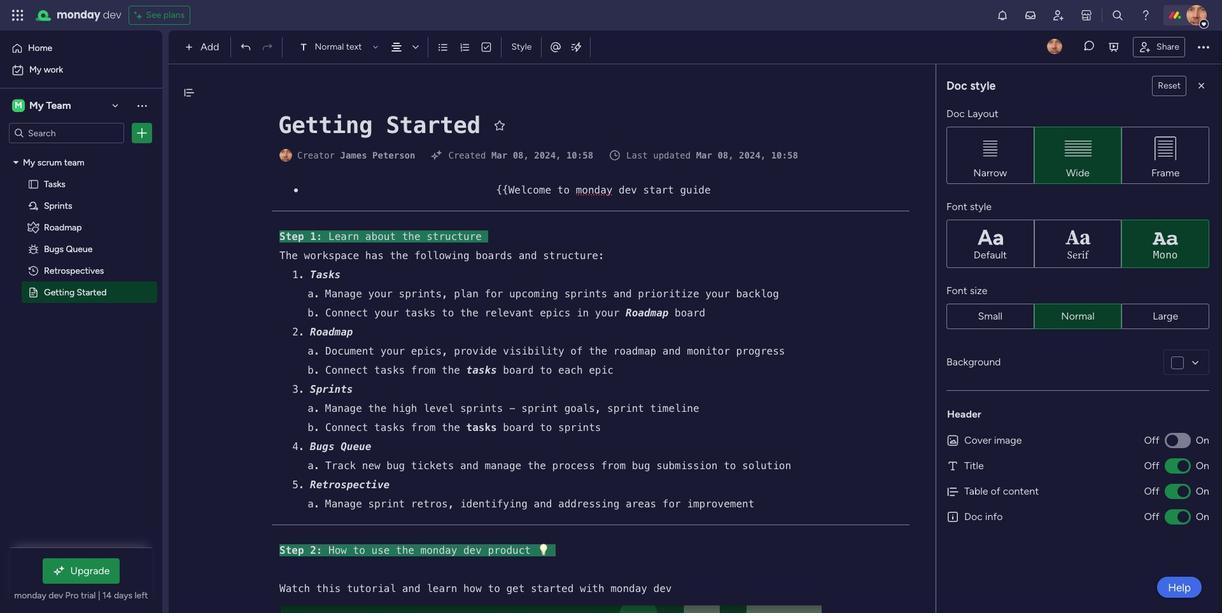 Task type: locate. For each thing, give the bounding box(es) containing it.
1 vertical spatial sprints
[[460, 402, 503, 414]]

0 horizontal spatial 08,
[[513, 150, 529, 160]]

sprint right - on the bottom left of page
[[522, 402, 558, 414]]

manage for manage sprint retros, identifying and addressing areas for improvement
[[325, 498, 362, 510]]

0 vertical spatial style
[[970, 79, 996, 93]]

5
[[292, 479, 299, 491]]

your down sprints,
[[374, 307, 399, 319]]

a for a . manage the high level sprints - sprint goals, sprint timeline
[[308, 402, 314, 414]]

add
[[201, 41, 219, 53]]

0 horizontal spatial normal
[[315, 41, 344, 52]]

see plans button
[[129, 6, 190, 25]]

your for a . document your epics, provide visibility of the roadmap and monitor progress
[[380, 345, 405, 357]]

0 vertical spatial of
[[571, 345, 583, 357]]

0 vertical spatial from
[[411, 364, 436, 376]]

0 horizontal spatial roadmap
[[44, 222, 82, 232]]

roadmap
[[44, 222, 82, 232], [626, 307, 669, 319], [310, 326, 353, 338]]

to
[[557, 184, 570, 196], [442, 307, 454, 319], [540, 364, 552, 376], [540, 421, 552, 434], [724, 460, 736, 472], [353, 544, 365, 556], [488, 582, 500, 595]]

tasks down high
[[374, 421, 405, 434]]

2 manage from the top
[[325, 402, 362, 414]]

1 vertical spatial font
[[947, 285, 967, 297]]

normal inside button
[[1061, 310, 1095, 322]]

. down 1
[[299, 326, 305, 338]]

queue
[[66, 243, 93, 254], [341, 441, 371, 453]]

the workspace has the following boards and structure:
[[279, 250, 604, 262]]

process
[[552, 460, 595, 472]]

your
[[368, 288, 393, 300], [705, 288, 730, 300], [374, 307, 399, 319], [595, 307, 620, 319], [380, 345, 405, 357]]

watch
[[279, 582, 310, 595]]

sprints
[[564, 288, 607, 300], [460, 402, 503, 414], [558, 421, 601, 434]]

0 horizontal spatial bugs
[[44, 243, 64, 254]]

to left get at the bottom left
[[488, 582, 500, 595]]

bug up areas
[[632, 460, 650, 472]]

started inside field
[[386, 112, 480, 138]]

0 vertical spatial step
[[279, 230, 304, 243]]

workspace
[[304, 250, 359, 262]]

2 vertical spatial b
[[308, 421, 314, 434]]

of up each
[[571, 345, 583, 357]]

2 b from the top
[[308, 364, 314, 376]]

. up 3 . sprints
[[314, 364, 320, 376]]

my for my team
[[29, 99, 44, 111]]

my inside workspace selection element
[[29, 99, 44, 111]]

08, right updated
[[718, 150, 734, 160]]

sprints inside list box
[[44, 200, 72, 211]]

1 vertical spatial b
[[308, 364, 314, 376]]

b
[[308, 307, 314, 319], [308, 364, 314, 376], [308, 421, 314, 434]]

1 vertical spatial bugs
[[310, 441, 335, 453]]

get
[[506, 582, 525, 595]]

1 vertical spatial queue
[[341, 441, 371, 453]]

3 . sprints
[[292, 383, 353, 395]]

1 vertical spatial from
[[411, 421, 436, 434]]

1 horizontal spatial queue
[[341, 441, 371, 453]]

doc left layout
[[947, 108, 965, 120]]

2 font from the top
[[947, 285, 967, 297]]

upcoming
[[509, 288, 558, 300]]

cover
[[964, 434, 992, 446]]

to left solution
[[724, 460, 736, 472]]

1 horizontal spatial getting started
[[278, 112, 480, 138]]

normal for normal
[[1061, 310, 1095, 322]]

caret down image
[[13, 158, 18, 166]]

invite members image
[[1052, 9, 1065, 22]]

doc for doc info
[[964, 511, 983, 523]]

step left 2:
[[279, 544, 304, 556]]

and left "prioritize"
[[613, 288, 632, 300]]

track
[[325, 460, 356, 472]]

0 horizontal spatial 2024,
[[534, 150, 561, 160]]

group containing narrow
[[947, 127, 1210, 184]]

0 horizontal spatial queue
[[66, 243, 93, 254]]

started
[[531, 582, 574, 595]]

connect down document
[[325, 364, 368, 376]]

off for image
[[1144, 434, 1160, 446]]

1 image
[[294, 188, 298, 192]]

2 horizontal spatial roadmap
[[626, 307, 669, 319]]

1 group from the top
[[947, 127, 1210, 184]]

sprints left - on the bottom left of page
[[460, 402, 503, 414]]

monday marketplace image
[[1080, 9, 1093, 22]]

sprints down goals, on the left bottom of the page
[[558, 421, 601, 434]]

1 vertical spatial started
[[77, 286, 107, 297]]

1 connect from the top
[[325, 307, 368, 319]]

help
[[1168, 581, 1191, 594]]

1 vertical spatial public board image
[[27, 286, 39, 298]]

bug right new
[[387, 460, 405, 472]]

mono button
[[1122, 220, 1210, 268]]

1 off from the top
[[1144, 434, 1160, 446]]

2 mar from the left
[[696, 150, 712, 160]]

0 vertical spatial public board image
[[27, 178, 39, 190]]

doc style
[[947, 79, 996, 93]]

0 horizontal spatial tasks
[[44, 178, 65, 189]]

14
[[102, 590, 112, 601]]

getting up creator
[[278, 112, 373, 138]]

a for a . manage sprint retros, identifying and addressing areas for improvement
[[308, 498, 314, 510]]

a for a . document your epics, provide visibility of the roadmap and monitor progress
[[308, 345, 314, 357]]

of right table
[[991, 485, 1001, 497]]

0 horizontal spatial sprints
[[44, 200, 72, 211]]

doc for doc layout
[[947, 108, 965, 120]]

b up 3 . sprints
[[308, 364, 314, 376]]

from
[[411, 364, 436, 376], [411, 421, 436, 434], [601, 460, 626, 472]]

to down plan
[[442, 307, 454, 319]]

0 vertical spatial sprints
[[564, 288, 607, 300]]

b for b . connect tasks from the tasks board to sprints
[[308, 421, 314, 434]]

3 manage from the top
[[325, 498, 362, 510]]

0 horizontal spatial bug
[[387, 460, 405, 472]]

my for my work
[[29, 64, 42, 75]]

tutorial
[[347, 582, 396, 595]]

board down "prioritize"
[[675, 307, 705, 319]]

0 horizontal spatial mar
[[491, 150, 507, 160]]

manage
[[325, 288, 362, 300], [325, 402, 362, 414], [325, 498, 362, 510]]

your for b . connect your tasks to the relevant epics in your roadmap board
[[374, 307, 399, 319]]

on for of
[[1196, 485, 1209, 497]]

1 horizontal spatial roadmap
[[310, 326, 353, 338]]

08, up {{welcome
[[513, 150, 529, 160]]

. down 1 . tasks
[[314, 288, 320, 300]]

b up 4 . bugs queue
[[308, 421, 314, 434]]

creator
[[297, 150, 335, 160]]

3 a from the top
[[308, 402, 314, 414]]

2 vertical spatial doc
[[964, 511, 983, 523]]

a down 2 . roadmap at the bottom left of page
[[308, 345, 314, 357]]

1 horizontal spatial mar
[[696, 150, 712, 160]]

for up b . connect your tasks to the relevant epics in your roadmap board
[[485, 288, 503, 300]]

group containing small
[[947, 304, 1210, 329]]

to up a . track new bug tickets and manage the process from bug submission to solution
[[540, 421, 552, 434]]

share
[[1157, 41, 1180, 52]]

manage down 3 . sprints
[[325, 402, 362, 414]]

1 08, from the left
[[513, 150, 529, 160]]

a . document your epics, provide visibility of the roadmap and monitor progress
[[308, 345, 785, 357]]

undo ⌘+z image
[[240, 41, 252, 53]]

font up default button
[[947, 201, 967, 213]]

0 vertical spatial my
[[29, 64, 42, 75]]

mention image
[[550, 40, 562, 53]]

my for my scrum team
[[23, 157, 35, 167]]

2 step from the top
[[279, 544, 304, 556]]

0 vertical spatial b
[[308, 307, 314, 319]]

started
[[386, 112, 480, 138], [77, 286, 107, 297]]

2 on from the top
[[1196, 460, 1209, 472]]

sprints down my scrum team
[[44, 200, 72, 211]]

work
[[44, 64, 63, 75]]

0 vertical spatial queue
[[66, 243, 93, 254]]

my work option
[[8, 60, 155, 80]]

1 horizontal spatial normal
[[1061, 310, 1095, 322]]

. up the 5
[[299, 441, 305, 453]]

a for a . manage your sprints, plan for upcoming sprints and prioritize your backlog
[[308, 288, 314, 300]]

3 off from the top
[[1144, 485, 1160, 497]]

board
[[675, 307, 705, 319], [503, 364, 534, 376], [503, 421, 534, 434]]

. for a . manage the high level sprints - sprint goals, sprint timeline
[[314, 402, 320, 414]]

board down the visibility
[[503, 364, 534, 376]]

getting started down retrospectives
[[44, 286, 107, 297]]

step up the in the left top of the page
[[279, 230, 304, 243]]

0 vertical spatial for
[[485, 288, 503, 300]]

peterson
[[372, 150, 415, 160]]

4 on from the top
[[1196, 511, 1209, 523]]

0 vertical spatial normal
[[315, 41, 344, 52]]

large button
[[1122, 304, 1210, 329]]

0 vertical spatial doc
[[947, 79, 968, 93]]

1 vertical spatial getting
[[44, 286, 75, 297]]

2 vertical spatial my
[[23, 157, 35, 167]]

0 horizontal spatial getting started
[[44, 286, 107, 297]]

and right boards
[[519, 250, 537, 262]]

1 vertical spatial for
[[663, 498, 681, 510]]

and left manage
[[460, 460, 479, 472]]

learn
[[329, 230, 359, 243]]

roadmap up bugs queue
[[44, 222, 82, 232]]

monday
[[57, 8, 100, 22], [576, 184, 613, 196], [420, 544, 457, 556], [611, 582, 647, 595], [14, 590, 46, 601]]

started down retrospectives
[[77, 286, 107, 297]]

retrospective
[[310, 479, 390, 491]]

about
[[365, 230, 396, 243]]

my right workspace icon
[[29, 99, 44, 111]]

the
[[402, 230, 420, 243], [390, 250, 408, 262], [460, 307, 479, 319], [589, 345, 607, 357], [442, 364, 460, 376], [368, 402, 387, 414], [442, 421, 460, 434], [528, 460, 546, 472], [396, 544, 414, 556]]

serif
[[1067, 249, 1089, 262]]

tasks down provide at the bottom left of page
[[466, 364, 497, 376]]

1 vertical spatial style
[[970, 201, 992, 213]]

b . connect tasks from the tasks board to each epic
[[308, 364, 614, 376]]

to down 'a . document your epics, provide visibility of the roadmap and monitor progress'
[[540, 364, 552, 376]]

serif button
[[1034, 220, 1122, 268]]

1 b from the top
[[308, 307, 314, 319]]

home option
[[8, 38, 155, 59]]

from for board to each epic
[[411, 364, 436, 376]]

a down 3 . sprints
[[308, 402, 314, 414]]

style up layout
[[970, 79, 996, 93]]

2024,
[[534, 150, 561, 160], [739, 150, 766, 160]]

0 horizontal spatial for
[[485, 288, 503, 300]]

sprints right 3
[[310, 383, 353, 395]]

doc left info
[[964, 511, 983, 523]]

normal down serif
[[1061, 310, 1095, 322]]

0 vertical spatial board
[[675, 307, 705, 319]]

a down 1 . tasks
[[308, 288, 314, 300]]

5 a from the top
[[308, 498, 314, 510]]

normal
[[315, 41, 344, 52], [1061, 310, 1095, 322]]

0 vertical spatial manage
[[325, 288, 362, 300]]

and left learn
[[402, 582, 420, 595]]

manage down "5 . retrospective"
[[325, 498, 362, 510]]

2 connect from the top
[[325, 364, 368, 376]]

option
[[0, 151, 162, 153]]

. down 4
[[299, 479, 305, 491]]

0 horizontal spatial getting
[[44, 286, 75, 297]]

1 vertical spatial group
[[947, 304, 1210, 329]]

|
[[98, 590, 100, 601]]

the down plan
[[460, 307, 479, 319]]

2 vertical spatial board
[[503, 421, 534, 434]]

1 vertical spatial manage
[[325, 402, 362, 414]]

bugs up track on the left bottom of the page
[[310, 441, 335, 453]]

my inside option
[[29, 64, 42, 75]]

1 10:58 from the left
[[567, 150, 593, 160]]

style
[[970, 79, 996, 93], [970, 201, 992, 213]]

1 horizontal spatial of
[[991, 485, 1001, 497]]

1 vertical spatial connect
[[325, 364, 368, 376]]

b for b . connect tasks from the tasks board to each epic
[[308, 364, 314, 376]]

08,
[[513, 150, 529, 160], [718, 150, 734, 160]]

. down 3 . sprints
[[314, 402, 320, 414]]

from down epics,
[[411, 364, 436, 376]]

1 vertical spatial board
[[503, 364, 534, 376]]

1 horizontal spatial getting
[[278, 112, 373, 138]]

normal for normal text
[[315, 41, 344, 52]]

from right process at the left of page
[[601, 460, 626, 472]]

the right manage
[[528, 460, 546, 472]]

1 on from the top
[[1196, 434, 1209, 446]]

my team
[[29, 99, 71, 111]]

0 horizontal spatial started
[[77, 286, 107, 297]]

1 manage from the top
[[325, 288, 362, 300]]

your down has
[[368, 288, 393, 300]]

. for 3 . sprints
[[299, 383, 305, 395]]

0 horizontal spatial 10:58
[[567, 150, 593, 160]]

narrow button
[[947, 127, 1034, 184]]

.
[[299, 269, 305, 281], [314, 288, 320, 300], [314, 307, 320, 319], [299, 326, 305, 338], [314, 345, 320, 357], [314, 364, 320, 376], [299, 383, 305, 395], [314, 402, 320, 414], [314, 421, 320, 434], [299, 441, 305, 453], [314, 460, 320, 472], [299, 479, 305, 491], [314, 498, 320, 510]]

3 b from the top
[[308, 421, 314, 434]]

table of content
[[964, 485, 1039, 497]]

0 vertical spatial font
[[947, 201, 967, 213]]

queue up new
[[341, 441, 371, 453]]

4 off from the top
[[1144, 511, 1160, 523]]

the down epics,
[[442, 364, 460, 376]]

1 font from the top
[[947, 201, 967, 213]]

team
[[64, 157, 84, 167]]

my right caret down image
[[23, 157, 35, 167]]

of
[[571, 345, 583, 357], [991, 485, 1001, 497]]

getting started inside field
[[278, 112, 480, 138]]

2 group from the top
[[947, 304, 1210, 329]]

1 a from the top
[[308, 288, 314, 300]]

the down step 1: learn about the structure
[[390, 250, 408, 262]]

to right {{welcome
[[557, 184, 570, 196]]

from down level
[[411, 421, 436, 434]]

mar right updated
[[696, 150, 712, 160]]

tasks down workspace at the left
[[310, 269, 341, 281]]

public board image for getting started
[[27, 286, 39, 298]]

. for 2 . roadmap
[[299, 326, 305, 338]]

font left size
[[947, 285, 967, 297]]

2 vertical spatial manage
[[325, 498, 362, 510]]

0 vertical spatial sprints
[[44, 200, 72, 211]]

sprint right goals, on the left bottom of the page
[[607, 402, 644, 414]]

1 horizontal spatial 10:58
[[771, 150, 798, 160]]

the right use
[[396, 544, 414, 556]]

small
[[978, 310, 1003, 322]]

1 horizontal spatial 08,
[[718, 150, 734, 160]]

product
[[488, 544, 531, 556]]

2 vertical spatial connect
[[325, 421, 368, 434]]

off for info
[[1144, 511, 1160, 523]]

my left work
[[29, 64, 42, 75]]

roadmap up document
[[310, 326, 353, 338]]

boards
[[476, 250, 512, 262]]

. left track on the left bottom of the page
[[314, 460, 320, 472]]

bugs queue
[[44, 243, 93, 254]]

dynamic values image
[[570, 41, 583, 53]]

1 step from the top
[[279, 230, 304, 243]]

connect for b . connect your tasks to the relevant epics in your roadmap board
[[325, 307, 368, 319]]

updated
[[653, 150, 691, 160]]

board down - on the bottom left of page
[[503, 421, 534, 434]]

workspace image
[[12, 99, 25, 113]]

1 vertical spatial step
[[279, 544, 304, 556]]

a down 4 . bugs queue
[[308, 460, 314, 472]]

doc up doc layout
[[947, 79, 968, 93]]

0 vertical spatial getting started
[[278, 112, 480, 138]]

1 vertical spatial doc
[[947, 108, 965, 120]]

3 connect from the top
[[325, 421, 368, 434]]

sprints up in
[[564, 288, 607, 300]]

tasks down my scrum team
[[44, 178, 65, 189]]

getting inside getting started field
[[278, 112, 373, 138]]

step for step 2: how to use the monday dev product 💡
[[279, 544, 304, 556]]

connect for b . connect tasks from the tasks board to each epic
[[325, 364, 368, 376]]

1 horizontal spatial 2024,
[[739, 150, 766, 160]]

cover image
[[964, 434, 1022, 446]]

. up 2 . roadmap at the bottom left of page
[[314, 307, 320, 319]]

. down workspace at the left
[[299, 269, 305, 281]]

. for 1 . tasks
[[299, 269, 305, 281]]

your left epics,
[[380, 345, 405, 357]]

0 vertical spatial tasks
[[44, 178, 65, 189]]

for right areas
[[663, 498, 681, 510]]

0 vertical spatial connect
[[325, 307, 368, 319]]

4 a from the top
[[308, 460, 314, 472]]

1 horizontal spatial sprints
[[310, 383, 353, 395]]

2 public board image from the top
[[27, 286, 39, 298]]

epic
[[589, 364, 614, 376]]

goals,
[[564, 402, 601, 414]]

with
[[580, 582, 604, 595]]

b up 2 . roadmap at the bottom left of page
[[308, 307, 314, 319]]

1 horizontal spatial started
[[386, 112, 480, 138]]

manage for manage the high level sprints - sprint goals, sprint timeline
[[325, 402, 362, 414]]

mar
[[491, 150, 507, 160], [696, 150, 712, 160]]

queue up retrospectives
[[66, 243, 93, 254]]

doc
[[947, 79, 968, 93], [947, 108, 965, 120], [964, 511, 983, 523]]

a down "5 . retrospective"
[[308, 498, 314, 510]]

use
[[371, 544, 390, 556]]

wide button
[[1034, 127, 1122, 184]]

. for a . manage sprint retros, identifying and addressing areas for improvement
[[314, 498, 320, 510]]

large
[[1153, 310, 1178, 322]]

roadmap down "prioritize"
[[626, 307, 669, 319]]

to right how
[[353, 544, 365, 556]]

style for doc style
[[970, 79, 996, 93]]

group
[[947, 127, 1210, 184], [947, 304, 1210, 329]]

board for board to sprints
[[503, 421, 534, 434]]

. down 2 . roadmap at the bottom left of page
[[314, 345, 320, 357]]

1 vertical spatial sprints
[[310, 383, 353, 395]]

Getting Started field
[[275, 109, 484, 142]]

on for image
[[1196, 434, 1209, 446]]

. for b . connect tasks from the tasks board to each epic
[[314, 364, 320, 376]]

1 vertical spatial normal
[[1061, 310, 1095, 322]]

0 vertical spatial bugs
[[44, 243, 64, 254]]

and
[[519, 250, 537, 262], [613, 288, 632, 300], [663, 345, 681, 357], [460, 460, 479, 472], [534, 498, 552, 510], [402, 582, 420, 595]]

1 vertical spatial my
[[29, 99, 44, 111]]

see plans
[[146, 10, 185, 20]]

0 vertical spatial group
[[947, 127, 1210, 184]]

1 public board image from the top
[[27, 178, 39, 190]]

1 vertical spatial tasks
[[310, 269, 341, 281]]

. up 4 . bugs queue
[[314, 421, 320, 434]]

connect up 4 . bugs queue
[[325, 421, 368, 434]]

doc for doc style
[[947, 79, 968, 93]]

3 on from the top
[[1196, 485, 1209, 497]]

home
[[28, 43, 52, 53]]

getting down retrospectives
[[44, 286, 75, 297]]

1 horizontal spatial bug
[[632, 460, 650, 472]]

list box
[[0, 149, 162, 475]]

learn
[[427, 582, 457, 595]]

2 bug from the left
[[632, 460, 650, 472]]

1 mar from the left
[[491, 150, 507, 160]]

on for info
[[1196, 511, 1209, 523]]

table
[[964, 485, 988, 497]]

following
[[414, 250, 470, 262]]

plan
[[454, 288, 479, 300]]

0 vertical spatial started
[[386, 112, 480, 138]]

normal left text
[[315, 41, 344, 52]]

0 vertical spatial getting
[[278, 112, 373, 138]]

1 bug from the left
[[387, 460, 405, 472]]

tasks
[[44, 178, 65, 189], [310, 269, 341, 281]]

public board image
[[27, 178, 39, 190], [27, 286, 39, 298]]

2 a from the top
[[308, 345, 314, 357]]

james
[[340, 150, 367, 160]]



Task type: describe. For each thing, give the bounding box(es) containing it.
1 vertical spatial getting started
[[44, 286, 107, 297]]

1 vertical spatial roadmap
[[626, 307, 669, 319]]

checklist image
[[481, 41, 492, 53]]

. for 4 . bugs queue
[[299, 441, 305, 453]]

small button
[[947, 304, 1034, 329]]

title
[[964, 460, 984, 472]]

default
[[974, 249, 1007, 261]]

upgrade
[[70, 565, 110, 577]]

upgrade button
[[42, 558, 120, 584]]

home link
[[8, 38, 155, 59]]

list box containing my scrum team
[[0, 149, 162, 475]]

style
[[511, 41, 532, 52]]

guide
[[680, 184, 711, 196]]

group for font size
[[947, 304, 1210, 329]]

update feed image
[[1024, 9, 1037, 22]]

the up epic
[[589, 345, 607, 357]]

workspace options image
[[136, 99, 148, 112]]

in
[[577, 307, 589, 319]]

3
[[292, 383, 299, 395]]

4
[[292, 441, 299, 453]]

select product image
[[11, 9, 24, 22]]

b . connect your tasks to the relevant epics in your roadmap board
[[308, 307, 705, 319]]

wide
[[1066, 166, 1090, 179]]

2 horizontal spatial sprint
[[607, 402, 644, 414]]

1 vertical spatial of
[[991, 485, 1001, 497]]

solution
[[742, 460, 791, 472]]

image
[[994, 434, 1022, 446]]

v2 ellipsis image
[[1198, 39, 1209, 55]]

see
[[146, 10, 161, 20]]

board for board to each epic
[[503, 364, 534, 376]]

retrospectives
[[44, 265, 104, 276]]

. for 5 . retrospective
[[299, 479, 305, 491]]

add to favorites image
[[493, 119, 506, 131]]

. for b . connect tasks from the tasks board to sprints
[[314, 421, 320, 434]]

relevant
[[485, 307, 534, 319]]

provide
[[454, 345, 497, 357]]

step 1: learn about the structure
[[279, 230, 488, 243]]

prioritize
[[638, 288, 699, 300]]

my work link
[[8, 60, 155, 80]]

layout
[[968, 108, 999, 120]]

tasks down sprints,
[[405, 307, 436, 319]]

1 horizontal spatial tasks
[[310, 269, 341, 281]]

2 vertical spatial roadmap
[[310, 326, 353, 338]]

2 10:58 from the left
[[771, 150, 798, 160]]

your left backlog
[[705, 288, 730, 300]]

creator james peterson
[[297, 150, 415, 160]]

2 2024, from the left
[[739, 150, 766, 160]]

. for a . track new bug tickets and manage the process from bug submission to solution
[[314, 460, 320, 472]]

left
[[135, 590, 148, 601]]

trial
[[81, 590, 96, 601]]

1 horizontal spatial sprint
[[522, 402, 558, 414]]

default button
[[947, 220, 1034, 268]]

a . track new bug tickets and manage the process from bug submission to solution
[[308, 460, 791, 472]]

header
[[947, 408, 982, 420]]

style button
[[506, 36, 538, 58]]

start
[[643, 184, 674, 196]]

b . connect tasks from the tasks board to sprints
[[308, 421, 601, 434]]

backlog
[[736, 288, 779, 300]]

structure:
[[543, 250, 604, 262]]

{{welcome
[[496, 184, 551, 196]]

each
[[558, 364, 583, 376]]

2
[[292, 326, 299, 338]]

the left high
[[368, 402, 387, 414]]

options image
[[136, 127, 148, 139]]

step 2: how to use the monday dev product 💡
[[279, 544, 556, 556]]

doc layout
[[947, 108, 999, 120]]

normal button
[[1034, 304, 1122, 329]]

0 horizontal spatial sprint
[[368, 498, 405, 510]]

document
[[325, 345, 374, 357]]

. for a . document your epics, provide visibility of the roadmap and monitor progress
[[314, 345, 320, 357]]

frame button
[[1122, 127, 1210, 184]]

plans
[[163, 10, 185, 20]]

identifying
[[460, 498, 528, 510]]

1 2024, from the left
[[534, 150, 561, 160]]

workspace selection element
[[12, 98, 73, 113]]

help image
[[1139, 9, 1152, 22]]

james peterson image
[[1187, 5, 1207, 25]]

a . manage your sprints, plan for upcoming sprints and prioritize your backlog
[[308, 288, 779, 300]]

tickets
[[411, 460, 454, 472]]

connect for b . connect tasks from the tasks board to sprints
[[325, 421, 368, 434]]

this
[[316, 582, 341, 595]]

last updated mar 08, 2024, 10:58
[[626, 150, 798, 160]]

watch this tutorial and learn how to get started with monday dev
[[279, 582, 672, 595]]

-
[[509, 402, 515, 414]]

and right the roadmap
[[663, 345, 681, 357]]

from for board to sprints
[[411, 421, 436, 434]]

manage for manage your sprints, plan for upcoming sprints and prioritize your backlog
[[325, 288, 362, 300]]

level
[[423, 402, 454, 414]]

search everything image
[[1111, 9, 1124, 22]]

font for font style
[[947, 201, 967, 213]]

Search in workspace field
[[27, 126, 106, 140]]

improvement
[[687, 498, 755, 510]]

help button
[[1157, 577, 1202, 598]]

has
[[365, 250, 384, 262]]

2 08, from the left
[[718, 150, 734, 160]]

1:
[[310, 230, 322, 243]]

how
[[329, 544, 347, 556]]

off for of
[[1144, 485, 1160, 497]]

retros,
[[411, 498, 454, 510]]

the right about
[[402, 230, 420, 243]]

structure
[[427, 230, 482, 243]]

1 horizontal spatial for
[[663, 498, 681, 510]]

5 . retrospective
[[292, 479, 390, 491]]

bulleted list image
[[438, 41, 449, 53]]

my scrum team
[[23, 157, 84, 167]]

style for font style
[[970, 201, 992, 213]]

a for a . track new bug tickets and manage the process from bug submission to solution
[[308, 460, 314, 472]]

0 horizontal spatial of
[[571, 345, 583, 357]]

button padding image
[[1195, 80, 1208, 92]]

0 vertical spatial roadmap
[[44, 222, 82, 232]]

scrum
[[37, 157, 62, 167]]

. for b . connect your tasks to the relevant epics in your roadmap board
[[314, 307, 320, 319]]

2 vertical spatial from
[[601, 460, 626, 472]]

step for step 1: learn about the structure
[[279, 230, 304, 243]]

monitor
[[687, 345, 730, 357]]

serif group
[[947, 220, 1210, 268]]

monday dev pro trial | 14 days left
[[14, 590, 148, 601]]

a . manage the high level sprints - sprint goals, sprint timeline
[[308, 402, 699, 414]]

tasks up high
[[374, 364, 405, 376]]

font for font size
[[947, 285, 967, 297]]

days
[[114, 590, 132, 601]]

and down a . track new bug tickets and manage the process from bug submission to solution
[[534, 498, 552, 510]]

notifications image
[[996, 9, 1009, 22]]

the down level
[[442, 421, 460, 434]]

team
[[46, 99, 71, 111]]

content
[[1003, 485, 1039, 497]]

new
[[362, 460, 380, 472]]

1
[[292, 269, 299, 281]]

tasks down a . manage the high level sprints - sprint goals, sprint timeline
[[466, 421, 497, 434]]

info
[[985, 511, 1003, 523]]

how
[[463, 582, 482, 595]]

the
[[279, 250, 298, 262]]

1 horizontal spatial bugs
[[310, 441, 335, 453]]

your for a . manage your sprints, plan for upcoming sprints and prioritize your backlog
[[368, 288, 393, 300]]

monday dev
[[57, 8, 121, 22]]

background
[[947, 356, 1001, 368]]

public board image for tasks
[[27, 178, 39, 190]]

2 off from the top
[[1144, 460, 1160, 472]]

high
[[393, 402, 417, 414]]

a . manage sprint retros, identifying and addressing areas for improvement
[[308, 498, 755, 510]]

your right in
[[595, 307, 620, 319]]

manage
[[485, 460, 522, 472]]

narrow
[[974, 166, 1007, 179]]

doc info
[[964, 511, 1003, 523]]

numbered list image
[[459, 41, 471, 53]]

group for doc layout
[[947, 127, 1210, 184]]

frame
[[1152, 166, 1180, 179]]

💡
[[537, 544, 550, 556]]

. for a . manage your sprints, plan for upcoming sprints and prioritize your backlog
[[314, 288, 320, 300]]

b for b . connect your tasks to the relevant epics in your roadmap board
[[308, 307, 314, 319]]

board activity image
[[1047, 39, 1062, 54]]

2 vertical spatial sprints
[[558, 421, 601, 434]]



Task type: vqa. For each thing, say whether or not it's contained in the screenshot.
Getting Started 'field'
yes



